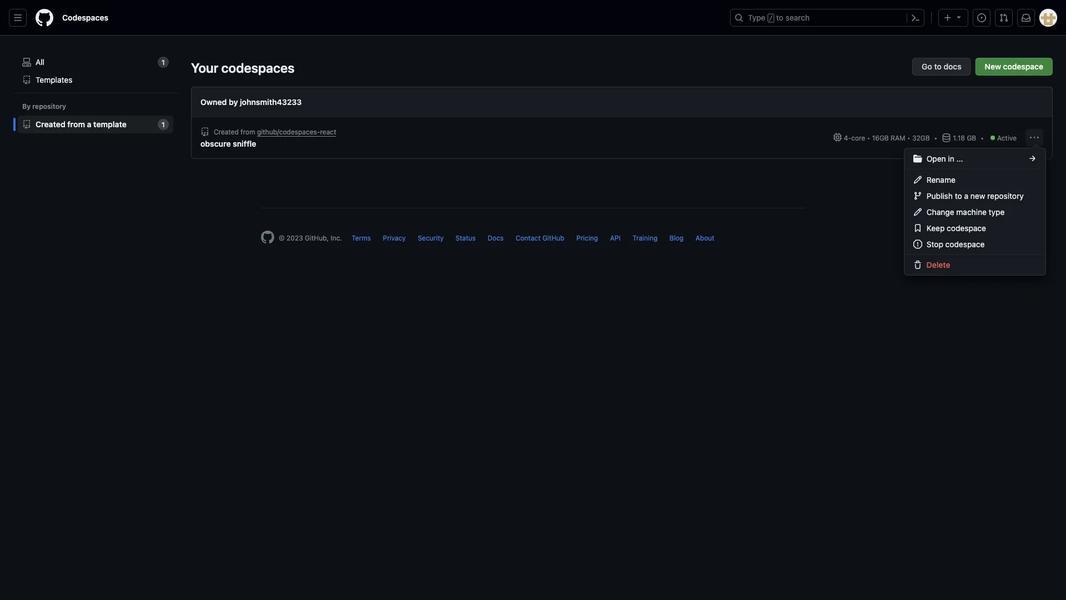 Task type: vqa. For each thing, say whether or not it's contained in the screenshot.
TO related to Go to docs
yes



Task type: locate. For each thing, give the bounding box(es) containing it.
command palette image
[[912, 13, 921, 22]]

to inside go to docs link
[[935, 62, 942, 71]]

blog link
[[670, 234, 684, 242]]

0 vertical spatial codespace
[[1004, 62, 1044, 71]]

1 horizontal spatial from
[[241, 128, 255, 136]]

16gb
[[873, 134, 889, 142]]

codespaces image
[[22, 58, 31, 67]]

all
[[36, 58, 44, 67]]

• left database image
[[935, 134, 938, 142]]

created from github/codespaces-react
[[214, 128, 336, 136]]

repository inside button
[[988, 191, 1024, 200]]

1 left your
[[162, 58, 165, 66]]

0 vertical spatial to
[[777, 13, 784, 22]]

© 2023 github, inc.
[[279, 234, 342, 242]]

homepage image left ©
[[261, 231, 274, 244]]

4 • from the left
[[981, 134, 984, 142]]

1 vertical spatial to
[[935, 62, 942, 71]]

• left the dot fill icon
[[981, 134, 984, 142]]

ram
[[891, 134, 906, 142]]

repo template image inside by repository list
[[22, 120, 31, 129]]

1 vertical spatial pencil image
[[914, 208, 923, 216]]

git pull request image
[[1000, 13, 1009, 22]]

from
[[67, 120, 85, 129], [241, 128, 255, 136]]

codespace down the change machine type
[[947, 223, 987, 233]]

1 horizontal spatial a
[[965, 191, 969, 200]]

from inside by repository list
[[67, 120, 85, 129]]

/
[[769, 14, 773, 22]]

terms
[[352, 234, 371, 242]]

rename
[[927, 175, 956, 184]]

delete
[[927, 260, 951, 269]]

• right ram
[[908, 134, 911, 142]]

created down by repository
[[36, 120, 65, 129]]

stop image
[[914, 240, 923, 249]]

new
[[985, 62, 1002, 71]]

0 vertical spatial pencil image
[[914, 175, 923, 184]]

homepage image left codespaces link at the left top of page
[[36, 9, 53, 27]]

•
[[868, 134, 871, 142], [908, 134, 911, 142], [935, 134, 938, 142], [981, 134, 984, 142]]

to for publish to a new repository
[[955, 191, 963, 200]]

2 vertical spatial to
[[955, 191, 963, 200]]

api
[[610, 234, 621, 242]]

repo template image for created from
[[201, 128, 209, 136]]

2 1 from the top
[[162, 121, 165, 128]]

0 horizontal spatial to
[[777, 13, 784, 22]]

1 vertical spatial repository
[[988, 191, 1024, 200]]

from up 'sniffle'
[[241, 128, 255, 136]]

by repository
[[22, 103, 66, 110]]

2 pencil image from the top
[[914, 208, 923, 216]]

owned
[[201, 97, 227, 106]]

a
[[87, 120, 91, 129], [965, 191, 969, 200]]

0 vertical spatial 1
[[162, 58, 165, 66]]

cpu image
[[834, 133, 842, 142]]

privacy link
[[383, 234, 406, 242]]

0 horizontal spatial created
[[36, 120, 65, 129]]

1 horizontal spatial homepage image
[[261, 231, 274, 244]]

type
[[748, 13, 766, 22]]

1 inside by repository list
[[162, 121, 165, 128]]

created for created from github/codespaces-react
[[214, 128, 239, 136]]

keep codespace
[[927, 223, 987, 233]]

inc.
[[331, 234, 342, 242]]

open
[[927, 154, 947, 163]]

to inside publish to a new repository button
[[955, 191, 963, 200]]

homepage image
[[36, 9, 53, 27], [261, 231, 274, 244]]

1 1 from the top
[[162, 58, 165, 66]]

go to docs link
[[913, 58, 971, 76]]

pencil image down git branch image
[[914, 208, 923, 216]]

api link
[[610, 234, 621, 242]]

pencil image inside rename button
[[914, 175, 923, 184]]

2 horizontal spatial to
[[955, 191, 963, 200]]

repository up type
[[988, 191, 1024, 200]]

0 horizontal spatial repo template image
[[22, 120, 31, 129]]

created for created from a template
[[36, 120, 65, 129]]

a left new
[[965, 191, 969, 200]]

pencil image inside change machine type button
[[914, 208, 923, 216]]

new codespace
[[985, 62, 1044, 71]]

repo template image up obscure
[[201, 128, 209, 136]]

github/codespaces-
[[257, 128, 320, 136]]

repo template image for created from a template
[[22, 120, 31, 129]]

templates link
[[18, 71, 173, 89]]

repo template image down by
[[22, 120, 31, 129]]

a inside by repository list
[[87, 120, 91, 129]]

a for template
[[87, 120, 91, 129]]

new codespace link
[[976, 58, 1053, 76]]

to right go
[[935, 62, 942, 71]]

publish to a new repository button
[[905, 188, 1046, 204]]

stop codespace
[[927, 239, 985, 249]]

1 pencil image from the top
[[914, 175, 923, 184]]

1 horizontal spatial created
[[214, 128, 239, 136]]

1 vertical spatial codespace
[[947, 223, 987, 233]]

pencil image up git branch image
[[914, 175, 923, 184]]

rename button
[[905, 172, 1046, 188]]

by
[[22, 103, 31, 110]]

file directory open fill image
[[914, 154, 923, 163]]

arrow right image
[[1028, 154, 1037, 163]]

a left template in the left of the page
[[87, 120, 91, 129]]

owned by johnsmith43233
[[201, 97, 302, 106]]

• right core
[[868, 134, 871, 142]]

0 horizontal spatial a
[[87, 120, 91, 129]]

created
[[36, 120, 65, 129], [214, 128, 239, 136]]

1 horizontal spatial repo template image
[[201, 128, 209, 136]]

1 horizontal spatial repository
[[988, 191, 1024, 200]]

footer
[[252, 208, 814, 272]]

codespace down keep codespace
[[946, 239, 985, 249]]

machine
[[957, 207, 987, 216]]

security link
[[418, 234, 444, 242]]

0 horizontal spatial from
[[67, 120, 85, 129]]

to up the change machine type
[[955, 191, 963, 200]]

gb
[[967, 134, 977, 142]]

created inside by repository list
[[36, 120, 65, 129]]

in
[[949, 154, 955, 163]]

codespaces
[[62, 13, 108, 22]]

database image
[[942, 133, 951, 142]]

codespace
[[1004, 62, 1044, 71], [947, 223, 987, 233], [946, 239, 985, 249]]

a inside publish to a new repository button
[[965, 191, 969, 200]]

codespaces link
[[58, 9, 113, 27]]

active
[[998, 134, 1017, 142]]

to
[[777, 13, 784, 22], [935, 62, 942, 71], [955, 191, 963, 200]]

1 right template in the left of the page
[[162, 121, 165, 128]]

0 vertical spatial homepage image
[[36, 9, 53, 27]]

pencil image for rename
[[914, 175, 923, 184]]

type
[[989, 207, 1005, 216]]

pencil image
[[914, 175, 923, 184], [914, 208, 923, 216]]

0 vertical spatial repository
[[32, 103, 66, 110]]

contact github
[[516, 234, 565, 242]]

training link
[[633, 234, 658, 242]]

created up obscure sniffle
[[214, 128, 239, 136]]

by
[[229, 97, 238, 106]]

repo template image
[[22, 120, 31, 129], [201, 128, 209, 136]]

1 vertical spatial a
[[965, 191, 969, 200]]

template
[[93, 120, 127, 129]]

from for github/codespaces-
[[241, 128, 255, 136]]

codespace right new
[[1004, 62, 1044, 71]]

new
[[971, 191, 986, 200]]

repository right by
[[32, 103, 66, 110]]

1 vertical spatial homepage image
[[261, 231, 274, 244]]

go
[[922, 62, 933, 71]]

0 vertical spatial a
[[87, 120, 91, 129]]

menu
[[904, 148, 1047, 276]]

from left template in the left of the page
[[67, 120, 85, 129]]

0 horizontal spatial homepage image
[[36, 9, 53, 27]]

1 vertical spatial 1
[[162, 121, 165, 128]]

1.18 gb •
[[953, 134, 984, 142]]

1 horizontal spatial to
[[935, 62, 942, 71]]

...
[[957, 154, 964, 163]]

github,
[[305, 234, 329, 242]]

1
[[162, 58, 165, 66], [162, 121, 165, 128]]

1 • from the left
[[868, 134, 871, 142]]

2 vertical spatial codespace
[[946, 239, 985, 249]]

your codespaces
[[191, 60, 295, 76]]

go to docs
[[922, 62, 962, 71]]

contact github link
[[516, 234, 565, 242]]

johnsmith43233
[[240, 97, 302, 106]]

obscure sniffle link
[[201, 138, 261, 149]]

to right /
[[777, 13, 784, 22]]

notifications image
[[1022, 13, 1031, 22]]



Task type: describe. For each thing, give the bounding box(es) containing it.
your
[[191, 60, 219, 76]]

about link
[[696, 234, 715, 242]]

delete button
[[905, 257, 1046, 273]]

4-
[[844, 134, 852, 142]]

plus image
[[944, 13, 953, 22]]

a for new
[[965, 191, 969, 200]]

publish
[[927, 191, 953, 200]]

©
[[279, 234, 285, 242]]

change machine type button
[[905, 204, 1046, 220]]

keep
[[927, 223, 945, 233]]

obscure sniffle
[[201, 139, 256, 148]]

stop codespace button
[[905, 236, 1046, 252]]

docs
[[944, 62, 962, 71]]

repo template image
[[22, 76, 31, 84]]

32gb
[[913, 134, 930, 142]]

footer containing © 2023 github, inc.
[[252, 208, 814, 272]]

keep codespace button
[[905, 220, 1046, 236]]

github/codespaces-react link
[[257, 128, 336, 136]]

menu containing open in ...
[[904, 148, 1047, 276]]

open in ...
[[927, 154, 964, 163]]

blog
[[670, 234, 684, 242]]

docs
[[488, 234, 504, 242]]

to for go to docs
[[935, 62, 942, 71]]

open in ... button
[[905, 151, 1046, 167]]

pricing
[[577, 234, 598, 242]]

1.18
[[953, 134, 966, 142]]

stop
[[927, 239, 944, 249]]

templates
[[36, 75, 72, 84]]

2023
[[287, 234, 303, 242]]

codespace for stop codespace
[[946, 239, 985, 249]]

codespaces
[[221, 60, 295, 76]]

show more actions for codespace image
[[1031, 133, 1039, 142]]

git branch image
[[914, 191, 923, 200]]

1 for all
[[162, 58, 165, 66]]

issue opened image
[[978, 13, 987, 22]]

about
[[696, 234, 715, 242]]

2 • from the left
[[908, 134, 911, 142]]

type / to search
[[748, 13, 810, 22]]

obscure
[[201, 139, 231, 148]]

codespace for new codespace
[[1004, 62, 1044, 71]]

security
[[418, 234, 444, 242]]

codespace for keep codespace
[[947, 223, 987, 233]]

publish to a new repository
[[927, 191, 1024, 200]]

dot fill image
[[989, 133, 998, 142]]

by repository list
[[18, 116, 173, 133]]

4-core • 16gb ram • 32gb
[[842, 134, 930, 142]]

privacy
[[383, 234, 406, 242]]

triangle down image
[[955, 13, 964, 21]]

sniffle
[[233, 139, 256, 148]]

trash image
[[914, 261, 923, 269]]

change machine type
[[927, 207, 1005, 216]]

status link
[[456, 234, 476, 242]]

docs link
[[488, 234, 504, 242]]

terms link
[[352, 234, 371, 242]]

training
[[633, 234, 658, 242]]

core
[[852, 134, 866, 142]]

react
[[320, 128, 336, 136]]

homepage image inside footer
[[261, 231, 274, 244]]

contact
[[516, 234, 541, 242]]

1 for created from a template
[[162, 121, 165, 128]]

pricing link
[[577, 234, 598, 242]]

github
[[543, 234, 565, 242]]

from for a
[[67, 120, 85, 129]]

3 • from the left
[[935, 134, 938, 142]]

0 horizontal spatial repository
[[32, 103, 66, 110]]

pencil image for change machine type
[[914, 208, 923, 216]]

search
[[786, 13, 810, 22]]

created from a template
[[36, 120, 127, 129]]

status
[[456, 234, 476, 242]]

bookmark image
[[914, 224, 923, 233]]

change
[[927, 207, 955, 216]]



